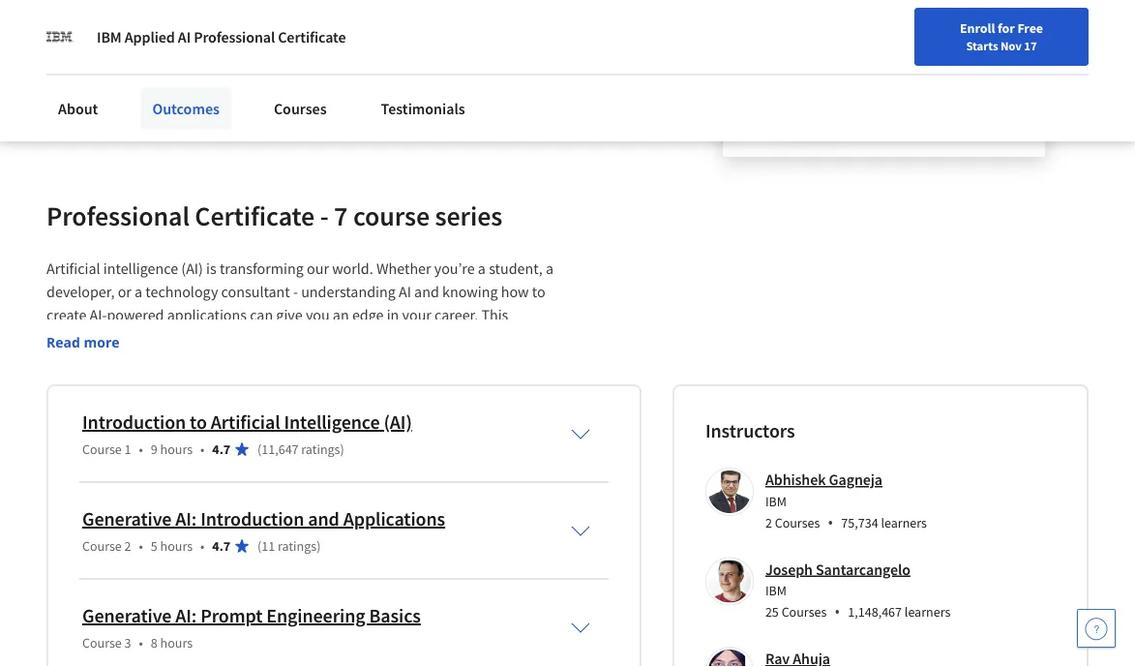 Task type: describe. For each thing, give the bounding box(es) containing it.
ratings for and
[[278, 537, 317, 555]]

1 vertical spatial you
[[320, 328, 344, 348]]

generative ai: prompt engineering basics course 3 • 8 hours
[[82, 604, 421, 652]]

outcomes link
[[141, 87, 231, 130]]

0 vertical spatial ibm
[[97, 27, 122, 46]]

courses inside 'link'
[[274, 99, 327, 118]]

0 vertical spatial an
[[333, 305, 349, 324]]

generative for generative ai: introduction and applications
[[82, 507, 172, 531]]

) for and
[[317, 537, 321, 555]]

testimonials link
[[370, 87, 477, 130]]

3
[[125, 634, 131, 652]]

2 vertical spatial and
[[308, 507, 340, 531]]

11,647
[[262, 441, 299, 458]]

consultant
[[221, 282, 290, 301]]

understanding
[[301, 282, 396, 301]]

a down intelligence
[[135, 282, 142, 301]]

linkedin
[[253, 55, 309, 75]]

student,
[[489, 259, 543, 278]]

joseph santarcangelo link
[[766, 560, 911, 579]]

whether
[[377, 259, 432, 278]]

joseph santarcangelo image
[[709, 560, 751, 603]]

or inside "add this credential to your linkedin profile, resume, or cv share it on social media and in your performance review"
[[416, 55, 430, 75]]

a up knowing
[[478, 259, 486, 278]]

1 vertical spatial an
[[509, 328, 525, 348]]

basics
[[369, 604, 421, 628]]

a right student, at left
[[546, 259, 554, 278]]

earn
[[79, 3, 133, 37]]

certificate
[[236, 3, 352, 37]]

our
[[307, 259, 329, 278]]

ibm for joseph santarcangelo
[[766, 582, 787, 599]]

knowing
[[443, 282, 498, 301]]

1
[[125, 441, 131, 458]]

1 vertical spatial is
[[199, 328, 209, 348]]

courses for joseph
[[782, 603, 827, 621]]

• inside the generative ai: prompt engineering basics course 3 • 8 hours
[[139, 634, 143, 652]]

to up the course 1 • 9 hours •
[[190, 410, 207, 434]]

give
[[276, 305, 303, 324]]

5
[[151, 537, 158, 555]]

course 1 • 9 hours •
[[82, 441, 205, 458]]

technology
[[146, 282, 218, 301]]

engineering
[[267, 604, 366, 628]]

your inside artificial intelligence (ai) is transforming our world. whether you're a student, a developer, or a technology consultant - understanding ai and knowing how to create ai-powered applications can give you an edge in your career. this professional certificate is designed to arm you with the skills to work as an ai developer.
[[402, 305, 432, 324]]

ai-
[[90, 305, 107, 324]]

coursera image
[[10, 16, 133, 47]]

• right 9
[[201, 441, 205, 458]]

skills
[[404, 328, 436, 348]]

75,734
[[842, 514, 879, 531]]

free
[[1018, 19, 1044, 37]]

intelligence
[[103, 259, 178, 278]]

prompt
[[201, 604, 263, 628]]

media
[[193, 78, 233, 98]]

career
[[157, 3, 231, 37]]

0 vertical spatial you
[[306, 305, 330, 324]]

create
[[46, 305, 87, 324]]

• inside joseph santarcangelo ibm 25 courses • 1,148,467 learners
[[835, 601, 841, 622]]

• inside abhishek gagneja ibm 2 courses • 75,734 learners
[[828, 512, 834, 533]]

1 horizontal spatial ai
[[399, 282, 412, 301]]

) for intelligence
[[340, 441, 345, 458]]

1,148,467
[[849, 603, 903, 621]]

resume,
[[361, 55, 413, 75]]

performance
[[312, 78, 396, 98]]

enroll for free starts nov 17
[[961, 19, 1044, 53]]

8
[[151, 634, 158, 652]]

abhishek
[[766, 470, 827, 490]]

it
[[120, 78, 129, 98]]

show notifications image
[[926, 24, 950, 47]]

applied
[[125, 27, 175, 46]]

and inside "add this credential to your linkedin profile, resume, or cv share it on social media and in your performance review"
[[237, 78, 261, 98]]

abhishek gagneja link
[[766, 470, 883, 490]]

santarcangelo
[[816, 560, 911, 579]]

share
[[79, 78, 117, 98]]

work
[[456, 328, 488, 348]]

- inside artificial intelligence (ai) is transforming our world. whether you're a student, a developer, or a technology consultant - understanding ai and knowing how to create ai-powered applications can give you an edge in your career. this professional certificate is designed to arm you with the skills to work as an ai developer.
[[293, 282, 298, 301]]

9
[[151, 441, 158, 458]]

courses for abhishek
[[775, 514, 821, 531]]

read more
[[46, 333, 120, 352]]

professional certificate - 7 course series
[[46, 199, 503, 233]]

0 horizontal spatial your
[[220, 55, 250, 75]]

world.
[[332, 259, 374, 278]]

course inside the generative ai: prompt engineering basics course 3 • 8 hours
[[82, 634, 122, 652]]

designed
[[212, 328, 272, 348]]

about link
[[46, 87, 110, 130]]

introduction to artificial intelligence (ai) link
[[82, 410, 412, 434]]

joseph santarcangelo ibm 25 courses • 1,148,467 learners
[[766, 560, 951, 622]]

coursera career certificate image
[[723, 0, 1046, 156]]

7
[[334, 199, 348, 233]]

joseph
[[766, 560, 813, 579]]

the
[[379, 328, 401, 348]]

courses link
[[262, 87, 339, 130]]

profile,
[[312, 55, 358, 75]]

review
[[399, 78, 442, 98]]

generative for generative ai: prompt engineering basics course 3 • 8 hours
[[82, 604, 172, 628]]

course for introduction to artificial intelligence (ai)
[[82, 441, 122, 458]]

ai: for prompt
[[176, 604, 197, 628]]

about
[[58, 99, 98, 118]]

1 vertical spatial 2
[[125, 537, 131, 555]]



Task type: locate. For each thing, give the bounding box(es) containing it.
with
[[347, 328, 376, 348]]

1 vertical spatial professional
[[46, 199, 190, 233]]

1 vertical spatial introduction
[[201, 507, 304, 531]]

0 horizontal spatial and
[[237, 78, 261, 98]]

2 vertical spatial ibm
[[766, 582, 787, 599]]

and inside artificial intelligence (ai) is transforming our world. whether you're a student, a developer, or a technology consultant - understanding ai and knowing how to create ai-powered applications can give you an edge in your career. this professional certificate is designed to arm you with the skills to work as an ai developer.
[[415, 282, 439, 301]]

4.7
[[212, 441, 231, 458], [212, 537, 231, 555]]

can
[[250, 305, 273, 324]]

ratings right the 11
[[278, 537, 317, 555]]

how
[[501, 282, 529, 301]]

courses right "25" in the right of the page
[[782, 603, 827, 621]]

1 horizontal spatial (ai)
[[384, 410, 412, 434]]

• right 3
[[139, 634, 143, 652]]

generative up course 2 • 5 hours •
[[82, 507, 172, 531]]

0 horizontal spatial or
[[118, 282, 132, 301]]

learners right "75,734"
[[882, 514, 928, 531]]

an right as
[[509, 328, 525, 348]]

0 vertical spatial introduction
[[82, 410, 186, 434]]

generative up 3
[[82, 604, 172, 628]]

add this credential to your linkedin profile, resume, or cv share it on social media and in your performance review
[[79, 55, 450, 98]]

hours for generative
[[160, 537, 193, 555]]

read more button
[[46, 332, 120, 352]]

1 vertical spatial certificate
[[195, 199, 315, 233]]

or
[[416, 55, 430, 75], [118, 282, 132, 301]]

cv
[[433, 55, 450, 75]]

0 vertical spatial or
[[416, 55, 430, 75]]

social
[[152, 78, 190, 98]]

1 horizontal spatial introduction
[[201, 507, 304, 531]]

to right how
[[532, 282, 546, 301]]

applications
[[343, 507, 446, 531]]

1 vertical spatial )
[[317, 537, 321, 555]]

gagneja
[[830, 470, 883, 490]]

0 horizontal spatial introduction
[[82, 410, 186, 434]]

• right 5
[[201, 537, 205, 555]]

0 vertical spatial ai
[[178, 27, 191, 46]]

generative
[[82, 507, 172, 531], [82, 604, 172, 628]]

ai: for introduction
[[176, 507, 197, 531]]

1 vertical spatial ai:
[[176, 604, 197, 628]]

1 horizontal spatial your
[[280, 78, 309, 98]]

to up the media
[[204, 55, 217, 75]]

1 vertical spatial courses
[[775, 514, 821, 531]]

25
[[766, 603, 779, 621]]

artificial up "developer,"
[[46, 259, 100, 278]]

1 vertical spatial course
[[82, 537, 122, 555]]

1 horizontal spatial 2
[[766, 514, 773, 531]]

ibm inside joseph santarcangelo ibm 25 courses • 1,148,467 learners
[[766, 582, 787, 599]]

learners right 1,148,467
[[905, 603, 951, 621]]

and
[[237, 78, 261, 98], [415, 282, 439, 301], [308, 507, 340, 531]]

menu item
[[781, 19, 906, 82]]

1 vertical spatial ibm
[[766, 492, 787, 510]]

2 vertical spatial course
[[82, 634, 122, 652]]

1 horizontal spatial in
[[387, 305, 399, 324]]

0 vertical spatial is
[[206, 259, 217, 278]]

0 horizontal spatial in
[[265, 78, 277, 98]]

0 vertical spatial ratings
[[302, 441, 340, 458]]

1 4.7 from the top
[[212, 441, 231, 458]]

professional up developer.
[[46, 328, 126, 348]]

generative inside the generative ai: prompt engineering basics course 3 • 8 hours
[[82, 604, 172, 628]]

hours for introduction
[[160, 441, 193, 458]]

1 vertical spatial in
[[387, 305, 399, 324]]

2 horizontal spatial your
[[402, 305, 432, 324]]

1 generative from the top
[[82, 507, 172, 531]]

hours right 9
[[160, 441, 193, 458]]

you're
[[435, 259, 475, 278]]

introduction up 1
[[82, 410, 186, 434]]

) right the 11
[[317, 537, 321, 555]]

4.7 for introduction
[[212, 537, 231, 555]]

ibm down abhishek
[[766, 492, 787, 510]]

0 horizontal spatial )
[[317, 537, 321, 555]]

1 horizontal spatial -
[[320, 199, 329, 233]]

1 vertical spatial or
[[118, 282, 132, 301]]

applications
[[167, 305, 247, 324]]

in down linkedin
[[265, 78, 277, 98]]

is down applications
[[199, 328, 209, 348]]

(ai) up technology
[[181, 259, 203, 278]]

0 horizontal spatial (ai)
[[181, 259, 203, 278]]

as
[[491, 328, 506, 348]]

0 vertical spatial ai:
[[176, 507, 197, 531]]

1 vertical spatial generative
[[82, 604, 172, 628]]

ai down whether
[[399, 282, 412, 301]]

11
[[262, 537, 275, 555]]

(ai) inside artificial intelligence (ai) is transforming our world. whether you're a student, a developer, or a technology consultant - understanding ai and knowing how to create ai-powered applications can give you an edge in your career. this professional certificate is designed to arm you with the skills to work as an ai developer.
[[181, 259, 203, 278]]

0 vertical spatial certificate
[[278, 27, 346, 46]]

arm
[[291, 328, 317, 348]]

an down understanding
[[333, 305, 349, 324]]

ibm
[[97, 27, 122, 46], [766, 492, 787, 510], [766, 582, 787, 599]]

introduction to artificial intelligence (ai)
[[82, 410, 412, 434]]

to down career.
[[439, 328, 453, 348]]

an
[[333, 305, 349, 324], [509, 328, 525, 348]]

learners inside abhishek gagneja ibm 2 courses • 75,734 learners
[[882, 514, 928, 531]]

0 vertical spatial 2
[[766, 514, 773, 531]]

( for artificial
[[258, 441, 262, 458]]

your
[[220, 55, 250, 75], [280, 78, 309, 98], [402, 305, 432, 324]]

add
[[79, 55, 105, 75]]

( 11,647 ratings )
[[258, 441, 345, 458]]

ibm applied ai professional certificate
[[97, 27, 346, 46]]

ai right as
[[528, 328, 541, 348]]

ratings for intelligence
[[302, 441, 340, 458]]

for
[[998, 19, 1016, 37]]

( 11 ratings )
[[258, 537, 321, 555]]

1 horizontal spatial an
[[509, 328, 525, 348]]

on
[[132, 78, 149, 98]]

0 horizontal spatial ai
[[178, 27, 191, 46]]

2 left 5
[[125, 537, 131, 555]]

you
[[306, 305, 330, 324], [320, 328, 344, 348]]

2 hours from the top
[[160, 537, 193, 555]]

1 vertical spatial (
[[258, 537, 262, 555]]

course left 1
[[82, 441, 122, 458]]

1 course from the top
[[82, 441, 122, 458]]

1 ai: from the top
[[176, 507, 197, 531]]

courses inside joseph santarcangelo ibm 25 courses • 1,148,467 learners
[[782, 603, 827, 621]]

in up the on the left
[[387, 305, 399, 324]]

0 vertical spatial your
[[220, 55, 250, 75]]

your up skills on the left
[[402, 305, 432, 324]]

1 horizontal spatial and
[[308, 507, 340, 531]]

2 vertical spatial your
[[402, 305, 432, 324]]

courses inside abhishek gagneja ibm 2 courses • 75,734 learners
[[775, 514, 821, 531]]

or inside artificial intelligence (ai) is transforming our world. whether you're a student, a developer, or a technology consultant - understanding ai and knowing how to create ai-powered applications can give you an edge in your career. this professional certificate is designed to arm you with the skills to work as an ai developer.
[[118, 282, 132, 301]]

0 vertical spatial in
[[265, 78, 277, 98]]

certificate inside artificial intelligence (ai) is transforming our world. whether you're a student, a developer, or a technology consultant - understanding ai and knowing how to create ai-powered applications can give you an edge in your career. this professional certificate is designed to arm you with the skills to work as an ai developer.
[[129, 328, 196, 348]]

abhishek gagneja ibm 2 courses • 75,734 learners
[[766, 470, 928, 533]]

hours
[[160, 441, 193, 458], [160, 537, 193, 555], [160, 634, 193, 652]]

professional inside artificial intelligence (ai) is transforming our world. whether you're a student, a developer, or a technology consultant - understanding ai and knowing how to create ai-powered applications can give you an edge in your career. this professional certificate is designed to arm you with the skills to work as an ai developer.
[[46, 328, 126, 348]]

) down intelligence
[[340, 441, 345, 458]]

2 vertical spatial courses
[[782, 603, 827, 621]]

transforming
[[220, 259, 304, 278]]

4.7 for artificial
[[212, 441, 231, 458]]

your down "ibm applied ai professional certificate" on the top
[[220, 55, 250, 75]]

introduction
[[82, 410, 186, 434], [201, 507, 304, 531]]

- left 7
[[320, 199, 329, 233]]

to inside "add this credential to your linkedin profile, resume, or cv share it on social media and in your performance review"
[[204, 55, 217, 75]]

course
[[353, 199, 430, 233]]

hours inside the generative ai: prompt engineering basics course 3 • 8 hours
[[160, 634, 193, 652]]

1 horizontal spatial artificial
[[211, 410, 280, 434]]

0 vertical spatial )
[[340, 441, 345, 458]]

learners inside joseph santarcangelo ibm 25 courses • 1,148,467 learners
[[905, 603, 951, 621]]

certificate down powered
[[129, 328, 196, 348]]

you up 'arm'
[[306, 305, 330, 324]]

None search field
[[245, 12, 410, 51]]

is up technology
[[206, 259, 217, 278]]

hours right 8
[[160, 634, 193, 652]]

1 vertical spatial -
[[293, 282, 298, 301]]

• left 1,148,467
[[835, 601, 841, 622]]

0 horizontal spatial artificial
[[46, 259, 100, 278]]

0 vertical spatial professional
[[194, 27, 275, 46]]

ibm up this
[[97, 27, 122, 46]]

and up ( 11 ratings ) at the bottom of page
[[308, 507, 340, 531]]

( down generative ai: introduction and applications "link"
[[258, 537, 262, 555]]

2 down abhishek
[[766, 514, 773, 531]]

or up powered
[[118, 282, 132, 301]]

courses down abhishek
[[775, 514, 821, 531]]

0 vertical spatial (ai)
[[181, 259, 203, 278]]

ai: inside the generative ai: prompt engineering basics course 3 • 8 hours
[[176, 604, 197, 628]]

artificial up 11,647
[[211, 410, 280, 434]]

1 vertical spatial artificial
[[211, 410, 280, 434]]

enroll
[[961, 19, 996, 37]]

0 vertical spatial course
[[82, 441, 122, 458]]

ai: left prompt
[[176, 604, 197, 628]]

1 vertical spatial and
[[415, 282, 439, 301]]

1 vertical spatial ratings
[[278, 537, 317, 555]]

in inside "add this credential to your linkedin profile, resume, or cv share it on social media and in your performance review"
[[265, 78, 277, 98]]

3 hours from the top
[[160, 634, 193, 652]]

0 horizontal spatial an
[[333, 305, 349, 324]]

2
[[766, 514, 773, 531], [125, 537, 131, 555]]

ibm up "25" in the right of the page
[[766, 582, 787, 599]]

- up give
[[293, 282, 298, 301]]

certificate up transforming
[[195, 199, 315, 233]]

ai: up course 2 • 5 hours •
[[176, 507, 197, 531]]

hours right 5
[[160, 537, 193, 555]]

credential
[[135, 55, 201, 75]]

4.7 down introduction to artificial intelligence (ai)
[[212, 441, 231, 458]]

0 vertical spatial hours
[[160, 441, 193, 458]]

and down whether
[[415, 282, 439, 301]]

3 course from the top
[[82, 634, 122, 652]]

powered
[[107, 305, 164, 324]]

4.7 left the 11
[[212, 537, 231, 555]]

you right 'arm'
[[320, 328, 344, 348]]

abhishek gagneja image
[[709, 471, 751, 513]]

)
[[340, 441, 345, 458], [317, 537, 321, 555]]

is
[[206, 259, 217, 278], [199, 328, 209, 348]]

learners for gagneja
[[882, 514, 928, 531]]

( for introduction
[[258, 537, 262, 555]]

(ai)
[[181, 259, 203, 278], [384, 410, 412, 434]]

0 vertical spatial learners
[[882, 514, 928, 531]]

( down introduction to artificial intelligence (ai) link
[[258, 441, 262, 458]]

1 vertical spatial (ai)
[[384, 410, 412, 434]]

learners for santarcangelo
[[905, 603, 951, 621]]

0 vertical spatial -
[[320, 199, 329, 233]]

generative ai: introduction and applications link
[[82, 507, 446, 531]]

courses down linkedin
[[274, 99, 327, 118]]

2 vertical spatial professional
[[46, 328, 126, 348]]

2 vertical spatial certificate
[[129, 328, 196, 348]]

and right the media
[[237, 78, 261, 98]]

introduction up the 11
[[201, 507, 304, 531]]

course left 3
[[82, 634, 122, 652]]

to
[[204, 55, 217, 75], [532, 282, 546, 301], [275, 328, 288, 348], [439, 328, 453, 348], [190, 410, 207, 434]]

ai
[[178, 27, 191, 46], [399, 282, 412, 301], [528, 328, 541, 348]]

ibm image
[[46, 23, 74, 50]]

0 vertical spatial generative
[[82, 507, 172, 531]]

2 inside abhishek gagneja ibm 2 courses • 75,734 learners
[[766, 514, 773, 531]]

0 vertical spatial (
[[258, 441, 262, 458]]

intelligence
[[284, 410, 380, 434]]

a
[[138, 3, 152, 37], [478, 259, 486, 278], [546, 259, 554, 278], [135, 282, 142, 301]]

ratings
[[302, 441, 340, 458], [278, 537, 317, 555]]

2 vertical spatial hours
[[160, 634, 193, 652]]

2 course from the top
[[82, 537, 122, 555]]

starts
[[967, 38, 999, 53]]

in
[[265, 78, 277, 98], [387, 305, 399, 324]]

instructors
[[706, 419, 796, 443]]

course 2 • 5 hours •
[[82, 537, 205, 555]]

1 hours from the top
[[160, 441, 193, 458]]

2 ( from the top
[[258, 537, 262, 555]]

1 vertical spatial hours
[[160, 537, 193, 555]]

course left 5
[[82, 537, 122, 555]]

0 vertical spatial artificial
[[46, 259, 100, 278]]

1 horizontal spatial or
[[416, 55, 430, 75]]

1 ( from the top
[[258, 441, 262, 458]]

1 vertical spatial ai
[[399, 282, 412, 301]]

0 vertical spatial courses
[[274, 99, 327, 118]]

0 horizontal spatial -
[[293, 282, 298, 301]]

• left "75,734"
[[828, 512, 834, 533]]

more
[[84, 333, 120, 352]]

certificate
[[278, 27, 346, 46], [195, 199, 315, 233], [129, 328, 196, 348]]

1 horizontal spatial )
[[340, 441, 345, 458]]

this
[[482, 305, 509, 324]]

ratings down intelligence
[[302, 441, 340, 458]]

your down linkedin
[[280, 78, 309, 98]]

generative ai: introduction and applications
[[82, 507, 446, 531]]

in inside artificial intelligence (ai) is transforming our world. whether you're a student, a developer, or a technology consultant - understanding ai and knowing how to create ai-powered applications can give you an edge in your career. this professional certificate is designed to arm you with the skills to work as an ai developer.
[[387, 305, 399, 324]]

2 4.7 from the top
[[212, 537, 231, 555]]

outcomes
[[152, 99, 220, 118]]

ibm for abhishek gagneja
[[766, 492, 787, 510]]

0 vertical spatial and
[[237, 78, 261, 98]]

2 generative from the top
[[82, 604, 172, 628]]

1 vertical spatial 4.7
[[212, 537, 231, 555]]

certificate up profile,
[[278, 27, 346, 46]]

or left the cv
[[416, 55, 430, 75]]

-
[[320, 199, 329, 233], [293, 282, 298, 301]]

• left 5
[[139, 537, 143, 555]]

ai up credential
[[178, 27, 191, 46]]

• left 9
[[139, 441, 143, 458]]

nov
[[1001, 38, 1023, 53]]

developer,
[[46, 282, 115, 301]]

course for generative ai: introduction and applications
[[82, 537, 122, 555]]

1 vertical spatial your
[[280, 78, 309, 98]]

testimonials
[[381, 99, 466, 118]]

17
[[1025, 38, 1038, 53]]

2 horizontal spatial ai
[[528, 328, 541, 348]]

this
[[108, 55, 132, 75]]

0 vertical spatial 4.7
[[212, 441, 231, 458]]

2 ai: from the top
[[176, 604, 197, 628]]

course
[[82, 441, 122, 458], [82, 537, 122, 555], [82, 634, 122, 652]]

a right the earn in the top of the page
[[138, 3, 152, 37]]

earn a career certificate
[[79, 3, 352, 37]]

professional up intelligence
[[46, 199, 190, 233]]

read
[[46, 333, 80, 352]]

(ai) right intelligence
[[384, 410, 412, 434]]

ibm inside abhishek gagneja ibm 2 courses • 75,734 learners
[[766, 492, 787, 510]]

2 vertical spatial ai
[[528, 328, 541, 348]]

0 horizontal spatial 2
[[125, 537, 131, 555]]

2 horizontal spatial and
[[415, 282, 439, 301]]

artificial inside artificial intelligence (ai) is transforming our world. whether you're a student, a developer, or a technology consultant - understanding ai and knowing how to create ai-powered applications can give you an edge in your career. this professional certificate is designed to arm you with the skills to work as an ai developer.
[[46, 259, 100, 278]]

edge
[[352, 305, 384, 324]]

to left 'arm'
[[275, 328, 288, 348]]

1 vertical spatial learners
[[905, 603, 951, 621]]

generative ai: prompt engineering basics link
[[82, 604, 421, 628]]

developer.
[[46, 352, 115, 371]]

professional up "add this credential to your linkedin profile, resume, or cv share it on social media and in your performance review"
[[194, 27, 275, 46]]

help center image
[[1086, 617, 1109, 640]]



Task type: vqa. For each thing, say whether or not it's contained in the screenshot.
PROGRAM
no



